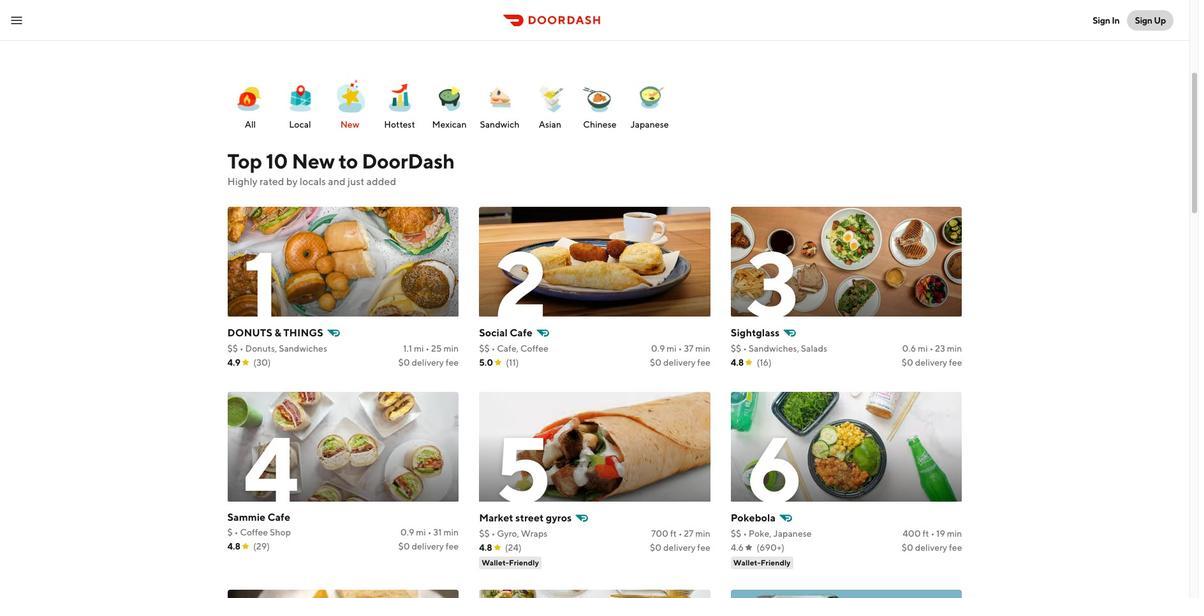 Task type: describe. For each thing, give the bounding box(es) containing it.
sandwiches,
[[749, 343, 800, 354]]

$​0 delivery fee for sightglass
[[902, 357, 963, 368]]

friendly for pokebola
[[761, 558, 791, 567]]

chinese
[[584, 119, 617, 130]]

cafe for social cafe
[[510, 327, 533, 339]]

$$ • cafe, coffee
[[479, 343, 549, 354]]

27
[[684, 529, 694, 539]]

0 horizontal spatial japanese
[[631, 119, 669, 130]]

sammie cafe
[[228, 511, 290, 523]]

min for sightglass
[[948, 343, 963, 354]]

700 ft • 27 min
[[652, 529, 711, 539]]

0 vertical spatial coffee
[[521, 343, 549, 354]]

0.9 for 0.9 mi • 31 min
[[401, 527, 415, 537]]

$​0 delivery fee down 0.9 mi • 31 min
[[399, 541, 459, 551]]

street
[[516, 512, 544, 524]]

salads
[[802, 343, 828, 354]]

just
[[348, 176, 365, 188]]

asian
[[539, 119, 562, 130]]

fee for market street gyros
[[698, 543, 711, 553]]

min for donuts & things
[[444, 343, 459, 354]]

1.1 mi • 25 min
[[403, 343, 459, 354]]

new inside top 10 new to doordash highly rated by locals and just added
[[292, 149, 335, 173]]

highly
[[228, 176, 258, 188]]

hottest
[[384, 119, 415, 130]]

$​0 delivery fee for social cafe
[[650, 357, 711, 368]]

• up 4.9
[[240, 343, 244, 354]]

$$ for sightglass
[[731, 343, 742, 354]]

market
[[479, 512, 514, 524]]

fee for social cafe
[[698, 357, 711, 368]]

wallet- for market street gyros
[[482, 558, 509, 567]]

19
[[937, 529, 946, 539]]

1 vertical spatial coffee
[[240, 527, 268, 537]]

locals
[[300, 176, 326, 188]]

sign for sign in
[[1094, 15, 1111, 25]]

$$ • gyro, wraps
[[479, 529, 548, 539]]

sandwich
[[480, 119, 520, 130]]

31
[[434, 527, 442, 537]]

delivery for pokebola
[[916, 543, 948, 553]]

to
[[339, 149, 358, 173]]

&
[[275, 327, 281, 339]]

fee for pokebola
[[950, 543, 963, 553]]

up
[[1155, 15, 1167, 25]]

open menu image
[[9, 12, 24, 28]]

social
[[479, 327, 508, 339]]

donuts & things
[[228, 327, 324, 339]]

$$ • poke, japanese
[[731, 529, 812, 539]]

• left 23
[[930, 343, 934, 354]]

min for market street gyros
[[696, 529, 711, 539]]

ft for pokebola
[[923, 529, 930, 539]]

social cafe
[[479, 327, 533, 339]]

0.6 mi • 23 min
[[903, 343, 963, 354]]

doordash
[[362, 149, 455, 173]]

min for social cafe
[[696, 343, 711, 354]]

37
[[684, 343, 694, 354]]

• left cafe,
[[492, 343, 496, 354]]

delivery for market street gyros
[[664, 543, 696, 553]]

sign up link
[[1128, 10, 1174, 30]]

0 horizontal spatial 4.8
[[228, 541, 241, 551]]

$​0 delivery fee for market street gyros
[[650, 543, 711, 553]]

0.9 mi • 37 min
[[652, 343, 711, 354]]

$​0 for market street gyros
[[650, 543, 662, 553]]

mexican
[[432, 119, 467, 130]]

rated
[[260, 176, 284, 188]]

(30)
[[254, 357, 271, 368]]

$$ • sandwiches, salads
[[731, 343, 828, 354]]

cafe for sammie cafe
[[268, 511, 290, 523]]

sign in link
[[1086, 7, 1128, 33]]

$$ for market street gyros
[[479, 529, 490, 539]]

fee for donuts & things
[[446, 357, 459, 368]]

sign for sign up
[[1136, 15, 1153, 25]]

$$ for pokebola
[[731, 529, 742, 539]]

delivery down 0.9 mi • 31 min
[[412, 541, 444, 551]]

friendly for market street gyros
[[509, 558, 539, 567]]

sign in
[[1094, 15, 1120, 25]]

10
[[266, 149, 288, 173]]

wallet-friendly for market street gyros
[[482, 558, 539, 567]]

in
[[1113, 15, 1120, 25]]

wraps
[[521, 529, 548, 539]]

• left gyro,
[[492, 529, 496, 539]]



Task type: vqa. For each thing, say whether or not it's contained in the screenshot.


Task type: locate. For each thing, give the bounding box(es) containing it.
min right 19
[[948, 529, 963, 539]]

1 vertical spatial 0.9
[[401, 527, 415, 537]]

$​0 delivery fee down 700 ft • 27 min
[[650, 543, 711, 553]]

and
[[328, 176, 346, 188]]

0.9 mi • 31 min
[[401, 527, 459, 537]]

$​0 delivery fee down 400 ft • 19 min
[[902, 543, 963, 553]]

min for pokebola
[[948, 529, 963, 539]]

fee for sightglass
[[950, 357, 963, 368]]

mi left 37 at the right of the page
[[667, 343, 677, 354]]

by
[[286, 176, 298, 188]]

cafe
[[510, 327, 533, 339], [268, 511, 290, 523]]

donuts,
[[245, 343, 277, 354]]

delivery for sightglass
[[916, 357, 948, 368]]

1 vertical spatial cafe
[[268, 511, 290, 523]]

sign
[[1094, 15, 1111, 25], [1136, 15, 1153, 25]]

(16)
[[757, 357, 772, 368]]

0.9 for 0.9 mi • 37 min
[[652, 343, 665, 354]]

wallet-friendly down (24)
[[482, 558, 539, 567]]

delivery
[[412, 357, 444, 368], [664, 357, 696, 368], [916, 357, 948, 368], [412, 541, 444, 551], [664, 543, 696, 553], [916, 543, 948, 553]]

$​0 down 0.9 mi • 31 min
[[399, 541, 410, 551]]

• left 27
[[679, 529, 683, 539]]

• left 25
[[426, 343, 430, 354]]

(690+)
[[757, 543, 785, 553]]

delivery down 1.1 mi • 25 min
[[412, 357, 444, 368]]

1 sign from the left
[[1094, 15, 1111, 25]]

1 horizontal spatial 4.8
[[479, 543, 493, 553]]

market street gyros
[[479, 512, 572, 524]]

1 horizontal spatial 0.9
[[652, 343, 665, 354]]

1 wallet- from the left
[[482, 558, 509, 567]]

min right 37 at the right of the page
[[696, 343, 711, 354]]

1.1
[[403, 343, 412, 354]]

sandwiches
[[279, 343, 327, 354]]

0 horizontal spatial wallet-friendly
[[482, 558, 539, 567]]

$$ up 4.9
[[228, 343, 238, 354]]

0 horizontal spatial new
[[292, 149, 335, 173]]

$​0 down 0.6
[[902, 357, 914, 368]]

mi
[[414, 343, 424, 354], [667, 343, 677, 354], [919, 343, 928, 354], [416, 527, 426, 537]]

4.8 for sightglass
[[731, 357, 745, 368]]

0 horizontal spatial sign
[[1094, 15, 1111, 25]]

all
[[245, 119, 256, 130]]

added
[[367, 176, 396, 188]]

mi for donuts & things
[[414, 343, 424, 354]]

min
[[444, 343, 459, 354], [696, 343, 711, 354], [948, 343, 963, 354], [444, 527, 459, 537], [696, 529, 711, 539], [948, 529, 963, 539]]

$$ for donuts & things
[[228, 343, 238, 354]]

$$ down sightglass
[[731, 343, 742, 354]]

ft right 700
[[671, 529, 677, 539]]

4.6
[[731, 543, 744, 553]]

sign left in
[[1094, 15, 1111, 25]]

$​0 delivery fee down 0.6 mi • 23 min at the right bottom of page
[[902, 357, 963, 368]]

$​0
[[399, 357, 410, 368], [650, 357, 662, 368], [902, 357, 914, 368], [399, 541, 410, 551], [650, 543, 662, 553], [902, 543, 914, 553]]

$$ • donuts, sandwiches
[[228, 343, 327, 354]]

0 vertical spatial japanese
[[631, 119, 669, 130]]

1 ft from the left
[[671, 529, 677, 539]]

5.0
[[479, 357, 494, 368]]

wallet-
[[482, 558, 509, 567], [734, 558, 761, 567]]

$
[[228, 527, 233, 537]]

ft right 400
[[923, 529, 930, 539]]

400
[[903, 529, 922, 539]]

$$
[[228, 343, 238, 354], [479, 343, 490, 354], [731, 343, 742, 354], [479, 529, 490, 539], [731, 529, 742, 539]]

0.9
[[652, 343, 665, 354], [401, 527, 415, 537]]

1 vertical spatial new
[[292, 149, 335, 173]]

0 vertical spatial new
[[341, 119, 360, 130]]

new up to
[[341, 119, 360, 130]]

1 wallet-friendly from the left
[[482, 558, 539, 567]]

• left poke,
[[744, 529, 747, 539]]

4.8 down $
[[228, 541, 241, 551]]

japanese up (690+)
[[774, 529, 812, 539]]

fee down 1.1 mi • 25 min
[[446, 357, 459, 368]]

$​0 for pokebola
[[902, 543, 914, 553]]

0 horizontal spatial ft
[[671, 529, 677, 539]]

0 vertical spatial cafe
[[510, 327, 533, 339]]

• down sightglass
[[744, 343, 747, 354]]

friendly
[[509, 558, 539, 567], [761, 558, 791, 567]]

wallet-friendly for pokebola
[[734, 558, 791, 567]]

min right 23
[[948, 343, 963, 354]]

japanese
[[631, 119, 669, 130], [774, 529, 812, 539]]

min right the 31
[[444, 527, 459, 537]]

$​0 down 0.9 mi • 37 min on the right bottom of the page
[[650, 357, 662, 368]]

0.9 left the 31
[[401, 527, 415, 537]]

$​0 delivery fee down 1.1 mi • 25 min
[[399, 357, 459, 368]]

$​0 delivery fee for pokebola
[[902, 543, 963, 553]]

2 sign from the left
[[1136, 15, 1153, 25]]

1 horizontal spatial friendly
[[761, 558, 791, 567]]

mi for sightglass
[[919, 343, 928, 354]]

mi right 1.1
[[414, 343, 424, 354]]

1 horizontal spatial new
[[341, 119, 360, 130]]

2 wallet-friendly from the left
[[734, 558, 791, 567]]

1 horizontal spatial sign
[[1136, 15, 1153, 25]]

0 horizontal spatial coffee
[[240, 527, 268, 537]]

fee down 0.6 mi • 23 min at the right bottom of page
[[950, 357, 963, 368]]

1 horizontal spatial wallet-
[[734, 558, 761, 567]]

fee
[[446, 357, 459, 368], [698, 357, 711, 368], [950, 357, 963, 368], [446, 541, 459, 551], [698, 543, 711, 553], [950, 543, 963, 553]]

0 vertical spatial 0.9
[[652, 343, 665, 354]]

new
[[341, 119, 360, 130], [292, 149, 335, 173]]

0.9 left 37 at the right of the page
[[652, 343, 665, 354]]

poke,
[[749, 529, 772, 539]]

(11)
[[506, 357, 519, 368]]

mi for social cafe
[[667, 343, 677, 354]]

delivery for social cafe
[[664, 357, 696, 368]]

$$ down market
[[479, 529, 490, 539]]

sammie
[[228, 511, 266, 523]]

min right 27
[[696, 529, 711, 539]]

1 horizontal spatial wallet-friendly
[[734, 558, 791, 567]]

$​0 down 400
[[902, 543, 914, 553]]

fee down 0.9 mi • 31 min
[[446, 541, 459, 551]]

4.8
[[731, 357, 745, 368], [228, 541, 241, 551], [479, 543, 493, 553]]

wallet-friendly down (690+)
[[734, 558, 791, 567]]

top 10 new to doordash highly rated by locals and just added
[[228, 149, 455, 188]]

4.9
[[228, 357, 241, 368]]

1 friendly from the left
[[509, 558, 539, 567]]

coffee down sammie cafe
[[240, 527, 268, 537]]

things
[[284, 327, 324, 339]]

friendly down (24)
[[509, 558, 539, 567]]

delivery for donuts & things
[[412, 357, 444, 368]]

sightglass
[[731, 327, 780, 339]]

$​0 delivery fee for donuts & things
[[399, 357, 459, 368]]

0 horizontal spatial wallet-
[[482, 558, 509, 567]]

local
[[289, 119, 311, 130]]

fee down 700 ft • 27 min
[[698, 543, 711, 553]]

(24)
[[505, 543, 522, 553]]

• left the 31
[[428, 527, 432, 537]]

0 horizontal spatial friendly
[[509, 558, 539, 567]]

0 horizontal spatial 0.9
[[401, 527, 415, 537]]

•
[[240, 343, 244, 354], [426, 343, 430, 354], [492, 343, 496, 354], [679, 343, 683, 354], [744, 343, 747, 354], [930, 343, 934, 354], [235, 527, 238, 537], [428, 527, 432, 537], [492, 529, 496, 539], [679, 529, 683, 539], [744, 529, 747, 539], [932, 529, 935, 539]]

wallet- for pokebola
[[734, 558, 761, 567]]

delivery down 400 ft • 19 min
[[916, 543, 948, 553]]

delivery down 0.9 mi • 37 min on the right bottom of the page
[[664, 357, 696, 368]]

mi left the 31
[[416, 527, 426, 537]]

mi right 0.6
[[919, 343, 928, 354]]

• left 37 at the right of the page
[[679, 343, 683, 354]]

min right 25
[[444, 343, 459, 354]]

$​0 for donuts & things
[[399, 357, 410, 368]]

cafe,
[[497, 343, 519, 354]]

• right $
[[235, 527, 238, 537]]

$$ for social cafe
[[479, 343, 490, 354]]

ft for market street gyros
[[671, 529, 677, 539]]

25
[[431, 343, 442, 354]]

700
[[652, 529, 669, 539]]

gyros
[[546, 512, 572, 524]]

2 wallet- from the left
[[734, 558, 761, 567]]

$​0 for social cafe
[[650, 357, 662, 368]]

• left 19
[[932, 529, 935, 539]]

wallet-friendly
[[482, 558, 539, 567], [734, 558, 791, 567]]

4.8 for market street gyros
[[479, 543, 493, 553]]

top
[[228, 149, 262, 173]]

fee down 400 ft • 19 min
[[950, 543, 963, 553]]

wallet- down 4.6
[[734, 558, 761, 567]]

cafe up $$ • cafe, coffee
[[510, 327, 533, 339]]

$​0 delivery fee
[[399, 357, 459, 368], [650, 357, 711, 368], [902, 357, 963, 368], [399, 541, 459, 551], [650, 543, 711, 553], [902, 543, 963, 553]]

$$ up 4.6
[[731, 529, 742, 539]]

coffee
[[521, 343, 549, 354], [240, 527, 268, 537]]

(29)
[[253, 541, 270, 551]]

$​0 for sightglass
[[902, 357, 914, 368]]

2 ft from the left
[[923, 529, 930, 539]]

4.8 left "(16)"
[[731, 357, 745, 368]]

23
[[936, 343, 946, 354]]

gyro,
[[497, 529, 520, 539]]

sign up
[[1136, 15, 1167, 25]]

1 horizontal spatial cafe
[[510, 327, 533, 339]]

coffee right cafe,
[[521, 343, 549, 354]]

cafe up shop
[[268, 511, 290, 523]]

pokebola
[[731, 512, 776, 524]]

2 friendly from the left
[[761, 558, 791, 567]]

1 horizontal spatial ft
[[923, 529, 930, 539]]

sign left up
[[1136, 15, 1153, 25]]

ft
[[671, 529, 677, 539], [923, 529, 930, 539]]

400 ft • 19 min
[[903, 529, 963, 539]]

japanese right the chinese
[[631, 119, 669, 130]]

2 horizontal spatial 4.8
[[731, 357, 745, 368]]

4.8 left (24)
[[479, 543, 493, 553]]

$​0 down 1.1
[[399, 357, 410, 368]]

delivery down 0.6 mi • 23 min at the right bottom of page
[[916, 357, 948, 368]]

$​0 down 700
[[650, 543, 662, 553]]

friendly down (690+)
[[761, 558, 791, 567]]

shop
[[270, 527, 291, 537]]

0 horizontal spatial cafe
[[268, 511, 290, 523]]

new up locals
[[292, 149, 335, 173]]

1 vertical spatial japanese
[[774, 529, 812, 539]]

wallet- down (24)
[[482, 558, 509, 567]]

1 horizontal spatial japanese
[[774, 529, 812, 539]]

$$ up 5.0 at the bottom
[[479, 343, 490, 354]]

$​0 delivery fee down 0.9 mi • 37 min on the right bottom of the page
[[650, 357, 711, 368]]

1 horizontal spatial coffee
[[521, 343, 549, 354]]

delivery down 700 ft • 27 min
[[664, 543, 696, 553]]

donuts
[[228, 327, 273, 339]]

fee down 0.9 mi • 37 min on the right bottom of the page
[[698, 357, 711, 368]]

0.6
[[903, 343, 917, 354]]

$ • coffee shop
[[228, 527, 291, 537]]



